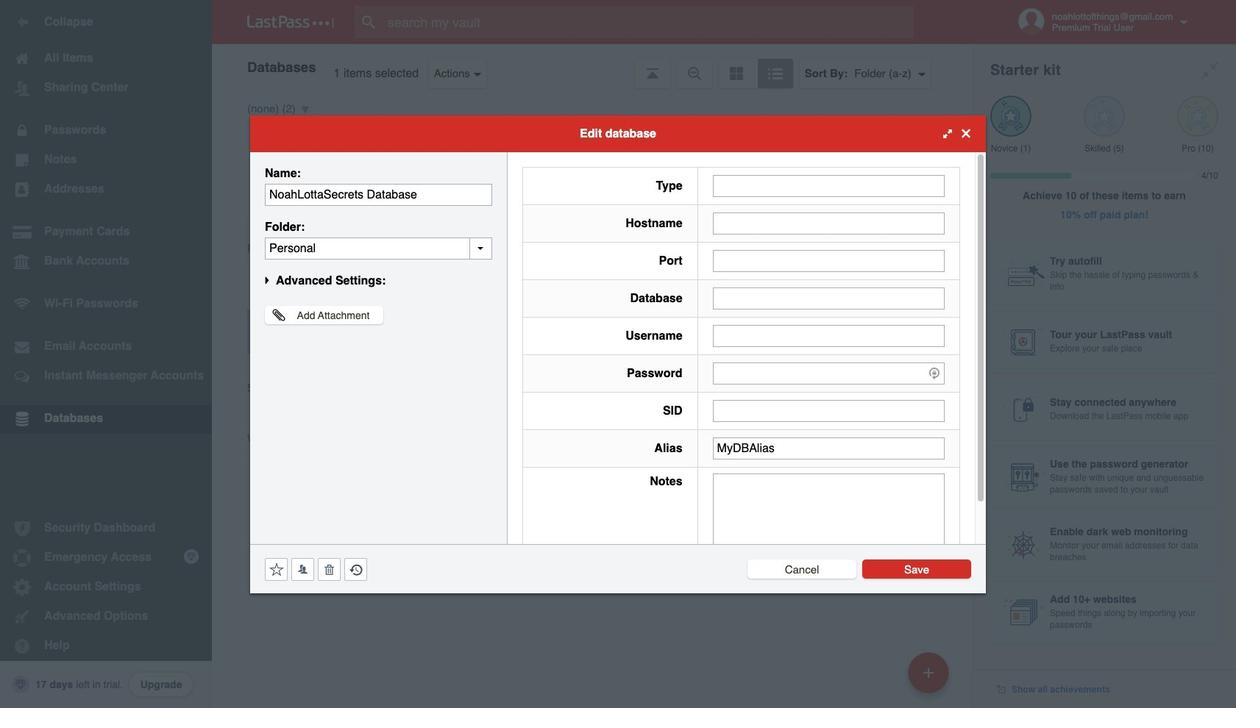 Task type: describe. For each thing, give the bounding box(es) containing it.
main navigation navigation
[[0, 0, 212, 709]]

new item navigation
[[903, 648, 958, 709]]

vault options navigation
[[212, 44, 973, 88]]

search my vault text field
[[355, 6, 943, 38]]



Task type: locate. For each thing, give the bounding box(es) containing it.
None text field
[[713, 175, 945, 197], [265, 184, 492, 206], [713, 212, 945, 234], [713, 287, 945, 309], [713, 437, 945, 459], [713, 175, 945, 197], [265, 184, 492, 206], [713, 212, 945, 234], [713, 287, 945, 309], [713, 437, 945, 459]]

dialog
[[250, 115, 986, 593]]

None text field
[[265, 237, 492, 259], [713, 250, 945, 272], [713, 325, 945, 347], [713, 400, 945, 422], [713, 473, 945, 565], [265, 237, 492, 259], [713, 250, 945, 272], [713, 325, 945, 347], [713, 400, 945, 422], [713, 473, 945, 565]]

new item image
[[923, 668, 934, 678]]

Search search field
[[355, 6, 943, 38]]

None password field
[[713, 362, 945, 384]]

lastpass image
[[247, 15, 334, 29]]



